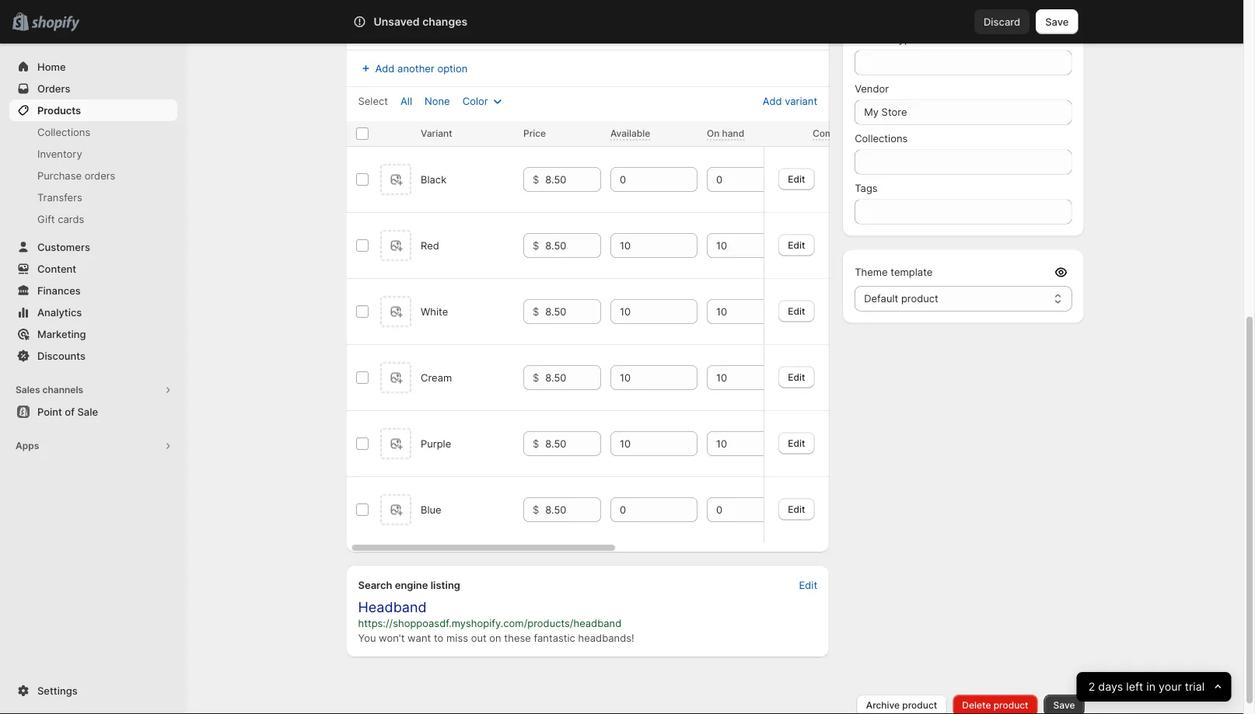 Task type: describe. For each thing, give the bounding box(es) containing it.
listing
[[431, 580, 461, 592]]

$ text field for cream
[[545, 366, 601, 391]]

on hand
[[707, 128, 744, 139]]

edit button for red
[[779, 234, 815, 256]]

none
[[425, 95, 450, 107]]

point of sale button
[[0, 401, 187, 423]]

available
[[610, 128, 650, 139]]

blue
[[421, 504, 441, 516]]

options element for $ text field for blue
[[421, 504, 441, 516]]

edit for white
[[788, 306, 805, 317]]

search for search
[[422, 16, 455, 28]]

variant
[[421, 128, 452, 139]]

products
[[37, 104, 81, 116]]

edit button for purple
[[779, 433, 815, 455]]

gift
[[37, 213, 55, 225]]

$ for black
[[533, 173, 539, 186]]

options element for purple's $ text field
[[421, 438, 451, 450]]

$ for cream
[[533, 372, 539, 384]]

discard button
[[975, 9, 1030, 34]]

collections link
[[9, 121, 177, 143]]

fantastic
[[534, 633, 576, 645]]

on
[[707, 128, 720, 139]]

left
[[1127, 681, 1144, 694]]

sales
[[16, 385, 40, 396]]

settings
[[37, 685, 78, 697]]

0 vertical spatial black
[[401, 22, 425, 33]]

0 vertical spatial save
[[1046, 16, 1069, 28]]

add variant button
[[754, 88, 827, 114]]

option
[[438, 62, 468, 74]]

$ text field for black
[[545, 167, 601, 192]]

2
[[1089, 681, 1095, 694]]

edit for black
[[788, 173, 805, 185]]

vendor
[[855, 83, 889, 95]]

sales channels
[[16, 385, 83, 396]]

discounts link
[[9, 345, 177, 367]]

of
[[65, 406, 75, 418]]

edit button for black
[[779, 168, 815, 190]]

purchase
[[37, 170, 82, 182]]

unsaved changes
[[374, 15, 468, 28]]

0 horizontal spatial collections
[[37, 126, 90, 138]]

add for add variant
[[763, 95, 782, 107]]

https://shoppoasdf.myshopify.com/products/headband
[[358, 618, 622, 630]]

edit button for cream
[[779, 367, 815, 388]]

marketing
[[37, 328, 86, 340]]

1 vertical spatial save
[[1054, 701, 1076, 712]]

add for add another option
[[375, 62, 395, 74]]

purchase orders
[[37, 170, 115, 182]]

customers link
[[9, 237, 177, 258]]

product type
[[855, 33, 917, 45]]

1 vertical spatial black
[[421, 173, 446, 186]]

delete product
[[963, 701, 1029, 712]]

options element for $ text box corresponding to cream
[[421, 372, 452, 384]]

Collections text field
[[855, 150, 1072, 175]]

finances link
[[9, 280, 177, 302]]

$ for white
[[533, 306, 539, 318]]

another
[[398, 62, 435, 74]]

delete
[[963, 701, 992, 712]]

orders link
[[9, 78, 177, 100]]

apps
[[16, 441, 39, 452]]

edit button for white
[[779, 300, 815, 322]]

purchase orders link
[[9, 165, 177, 187]]

product for archive product
[[903, 701, 938, 712]]

headband https://shoppoasdf.myshopify.com/products/headband you won't want to miss out on these fantastic headbands!
[[358, 599, 635, 645]]

archive product button
[[857, 696, 947, 715]]

1 vertical spatial save button
[[1045, 696, 1085, 715]]

sale
[[77, 406, 98, 418]]

these
[[504, 633, 531, 645]]

won't
[[379, 633, 405, 645]]

$ text field for purple
[[545, 432, 601, 457]]

gift cards link
[[9, 209, 177, 230]]

home
[[37, 61, 66, 73]]

products link
[[9, 100, 177, 121]]

unsaved
[[374, 15, 420, 28]]

committed
[[813, 128, 862, 139]]

days
[[1099, 681, 1123, 694]]

1 horizontal spatial collections
[[855, 133, 908, 145]]

discard
[[984, 16, 1021, 28]]

theme template
[[855, 266, 933, 279]]

hand
[[722, 128, 744, 139]]

transfers link
[[9, 187, 177, 209]]

archive
[[866, 701, 900, 712]]

inventory link
[[9, 143, 177, 165]]

template
[[891, 266, 933, 279]]

marketing link
[[9, 324, 177, 345]]

headbands!
[[578, 633, 635, 645]]

delete product button
[[953, 696, 1038, 715]]

customers
[[37, 241, 90, 253]]



Task type: locate. For each thing, give the bounding box(es) containing it.
on
[[490, 633, 502, 645]]

None number field
[[610, 167, 674, 192], [707, 167, 771, 192], [610, 233, 674, 258], [707, 233, 771, 258], [610, 300, 674, 324], [707, 300, 771, 324], [610, 366, 674, 391], [707, 366, 771, 391], [610, 432, 674, 457], [707, 432, 771, 457], [610, 498, 674, 523], [707, 498, 771, 523], [610, 167, 674, 192], [707, 167, 771, 192], [610, 233, 674, 258], [707, 233, 771, 258], [610, 300, 674, 324], [707, 300, 771, 324], [610, 366, 674, 391], [707, 366, 771, 391], [610, 432, 674, 457], [707, 432, 771, 457], [610, 498, 674, 523], [707, 498, 771, 523]]

shopify image
[[31, 16, 80, 31]]

5 $ from the top
[[533, 438, 539, 450]]

$ text field for red
[[545, 233, 601, 258]]

3 $ text field from the top
[[545, 432, 601, 457]]

options element
[[421, 173, 446, 186], [421, 240, 439, 252], [421, 306, 448, 318], [421, 372, 452, 384], [421, 438, 451, 450], [421, 504, 441, 516]]

edit
[[788, 173, 805, 185], [788, 239, 805, 251], [788, 306, 805, 317], [788, 372, 805, 383], [788, 438, 805, 449], [788, 504, 805, 515], [799, 580, 818, 592]]

3 options element from the top
[[421, 306, 448, 318]]

save button
[[1036, 9, 1079, 34], [1045, 696, 1085, 715]]

6 options element from the top
[[421, 504, 441, 516]]

options element down purple on the bottom of page
[[421, 504, 441, 516]]

options element containing black
[[421, 173, 446, 186]]

content link
[[9, 258, 177, 280]]

product for default product
[[902, 293, 939, 305]]

Vendor text field
[[855, 100, 1072, 125]]

red up white
[[421, 240, 439, 252]]

2 options element from the top
[[421, 240, 439, 252]]

edit for purple
[[788, 438, 805, 449]]

options element up white
[[421, 240, 439, 252]]

2 days left in your trial
[[1089, 681, 1205, 694]]

white
[[421, 306, 448, 318]]

edit for red
[[788, 239, 805, 251]]

archive product
[[866, 701, 938, 712]]

product
[[902, 293, 939, 305], [903, 701, 938, 712], [994, 701, 1029, 712]]

6 $ from the top
[[533, 504, 539, 516]]

$ for blue
[[533, 504, 539, 516]]

default product
[[864, 293, 939, 305]]

none button
[[415, 90, 460, 112]]

search
[[422, 16, 455, 28], [358, 580, 392, 592]]

discounts
[[37, 350, 86, 362]]

in
[[1147, 681, 1156, 694]]

2 $ text field from the top
[[545, 366, 601, 391]]

Tags text field
[[855, 200, 1072, 224]]

5 options element from the top
[[421, 438, 451, 450]]

1 $ from the top
[[533, 173, 539, 186]]

collections up inventory at the left top of page
[[37, 126, 90, 138]]

options element down cream
[[421, 438, 451, 450]]

options element for black's $ text field
[[421, 173, 446, 186]]

save button right delete product button
[[1045, 696, 1085, 715]]

edit for blue
[[788, 504, 805, 515]]

1 $ text field from the top
[[545, 167, 601, 192]]

red up option
[[444, 22, 461, 33]]

$ text field for blue
[[545, 498, 601, 523]]

$ text field
[[545, 167, 601, 192], [545, 233, 601, 258], [545, 432, 601, 457], [545, 498, 601, 523]]

theme
[[855, 266, 888, 279]]

collections down vendor
[[855, 133, 908, 145]]

point of sale
[[37, 406, 98, 418]]

color button
[[453, 90, 515, 112]]

sales channels button
[[9, 380, 177, 401]]

collections
[[37, 126, 90, 138], [855, 133, 908, 145]]

edit button
[[779, 168, 815, 190], [779, 234, 815, 256], [779, 300, 815, 322], [779, 367, 815, 388], [779, 433, 815, 455], [779, 499, 815, 521], [790, 575, 827, 597]]

add another option
[[375, 62, 468, 74]]

inventory
[[37, 148, 82, 160]]

cream
[[421, 372, 452, 384]]

4 options element from the top
[[421, 372, 452, 384]]

add
[[375, 62, 395, 74], [763, 95, 782, 107]]

cards
[[58, 213, 84, 225]]

Product type text field
[[855, 50, 1072, 75]]

product down the template
[[902, 293, 939, 305]]

save
[[1046, 16, 1069, 28], [1054, 701, 1076, 712]]

all button
[[391, 90, 422, 112]]

edit button for blue
[[779, 499, 815, 521]]

product right archive
[[903, 701, 938, 712]]

1 $ text field from the top
[[545, 300, 601, 324]]

variant
[[785, 95, 818, 107]]

0 vertical spatial add
[[375, 62, 395, 74]]

4 $ from the top
[[533, 372, 539, 384]]

options element down variant
[[421, 173, 446, 186]]

content
[[37, 263, 76, 275]]

0 horizontal spatial add
[[375, 62, 395, 74]]

all
[[401, 95, 412, 107]]

search for search engine listing
[[358, 580, 392, 592]]

$
[[533, 173, 539, 186], [533, 240, 539, 252], [533, 306, 539, 318], [533, 372, 539, 384], [533, 438, 539, 450], [533, 504, 539, 516]]

save right discard
[[1046, 16, 1069, 28]]

3 $ from the top
[[533, 306, 539, 318]]

options element for $ text field associated with red
[[421, 240, 439, 252]]

settings link
[[9, 681, 177, 703]]

you
[[358, 633, 376, 645]]

default
[[864, 293, 899, 305]]

point
[[37, 406, 62, 418]]

search engine listing
[[358, 580, 461, 592]]

add inside button
[[375, 62, 395, 74]]

orders
[[37, 82, 70, 95]]

save right 'delete product'
[[1054, 701, 1076, 712]]

miss
[[447, 633, 468, 645]]

add left another
[[375, 62, 395, 74]]

product for delete product
[[994, 701, 1029, 712]]

1 vertical spatial add
[[763, 95, 782, 107]]

channels
[[42, 385, 83, 396]]

analytics link
[[9, 302, 177, 324]]

to
[[434, 633, 444, 645]]

edit for cream
[[788, 372, 805, 383]]

1 vertical spatial search
[[358, 580, 392, 592]]

options element up cream
[[421, 306, 448, 318]]

select
[[358, 95, 388, 107]]

options element up purple on the bottom of page
[[421, 372, 452, 384]]

options element containing blue
[[421, 504, 441, 516]]

1 horizontal spatial red
[[444, 22, 461, 33]]

options element containing purple
[[421, 438, 451, 450]]

1 vertical spatial red
[[421, 240, 439, 252]]

analytics
[[37, 307, 82, 319]]

$ for purple
[[533, 438, 539, 450]]

add another option button
[[349, 58, 477, 79]]

1 horizontal spatial search
[[422, 16, 455, 28]]

2 $ text field from the top
[[545, 233, 601, 258]]

search up headband
[[358, 580, 392, 592]]

search button
[[396, 9, 848, 34]]

tags
[[855, 182, 878, 194]]

2 $ from the top
[[533, 240, 539, 252]]

save button right discard "button"
[[1036, 9, 1079, 34]]

search right unsaved
[[422, 16, 455, 28]]

type
[[896, 33, 917, 45]]

product inside button
[[903, 701, 938, 712]]

0 vertical spatial red
[[444, 22, 461, 33]]

0 horizontal spatial search
[[358, 580, 392, 592]]

0 vertical spatial save button
[[1036, 9, 1079, 34]]

4 $ text field from the top
[[545, 498, 601, 523]]

add left variant
[[763, 95, 782, 107]]

product inside button
[[994, 701, 1029, 712]]

0 horizontal spatial red
[[421, 240, 439, 252]]

changes
[[423, 15, 468, 28]]

2 days left in your trial button
[[1077, 673, 1232, 703]]

out
[[471, 633, 487, 645]]

$ text field for white
[[545, 300, 601, 324]]

$ text field
[[545, 300, 601, 324], [545, 366, 601, 391]]

search inside 'button'
[[422, 16, 455, 28]]

options element for $ text box associated with white
[[421, 306, 448, 318]]

1 horizontal spatial add
[[763, 95, 782, 107]]

options element containing red
[[421, 240, 439, 252]]

1 options element from the top
[[421, 173, 446, 186]]

0 vertical spatial search
[[422, 16, 455, 28]]

product right delete
[[994, 701, 1029, 712]]

add variant
[[763, 95, 818, 107]]

black up another
[[401, 22, 425, 33]]

product
[[855, 33, 893, 45]]

0 vertical spatial $ text field
[[545, 300, 601, 324]]

purple
[[421, 438, 451, 450]]

red
[[444, 22, 461, 33], [421, 240, 439, 252]]

want
[[408, 633, 431, 645]]

options element containing cream
[[421, 372, 452, 384]]

gift cards
[[37, 213, 84, 225]]

1 vertical spatial $ text field
[[545, 366, 601, 391]]

your
[[1159, 681, 1182, 694]]

orders
[[85, 170, 115, 182]]

options element containing white
[[421, 306, 448, 318]]

$ for red
[[533, 240, 539, 252]]

transfers
[[37, 191, 82, 203]]

home link
[[9, 56, 177, 78]]

point of sale link
[[9, 401, 177, 423]]

price
[[523, 128, 546, 139]]

finances
[[37, 285, 81, 297]]

black down variant
[[421, 173, 446, 186]]

add inside button
[[763, 95, 782, 107]]



Task type: vqa. For each thing, say whether or not it's contained in the screenshot.
The Inventory LINK
yes



